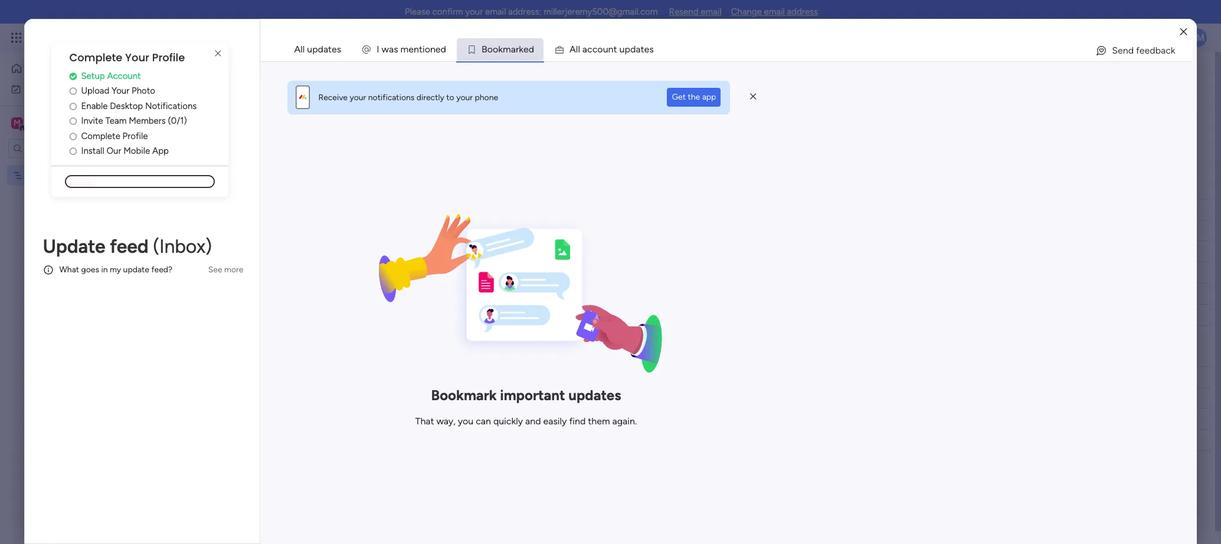 Task type: describe. For each thing, give the bounding box(es) containing it.
again.
[[612, 416, 637, 427]]

to
[[203, 179, 216, 194]]

send feedback
[[1112, 45, 1176, 56]]

nov for nov 29
[[501, 393, 516, 402]]

monday work management
[[53, 31, 183, 44]]

setup
[[81, 71, 105, 81]]

feedback
[[1136, 45, 1176, 56]]

see more
[[208, 265, 243, 275]]

b o o k m a r k e d
[[482, 44, 534, 55]]

i
[[423, 44, 425, 55]]

kickoff
[[223, 247, 249, 257]]

2 a from the left
[[511, 44, 516, 55]]

workspace selection element
[[11, 116, 99, 131]]

Owner field
[[426, 203, 457, 216]]

select product image
[[11, 32, 22, 44]]

in
[[101, 265, 108, 275]]

complete for complete profile
[[81, 131, 120, 142]]

add view image
[[289, 111, 294, 120]]

i w a s m e n t i o n e d
[[377, 44, 446, 55]]

my work button
[[7, 79, 127, 98]]

4 a from the left
[[636, 44, 641, 55]]

i
[[377, 44, 379, 55]]

m
[[14, 118, 21, 128]]

show board description image
[[382, 68, 397, 80]]

2 e from the left
[[436, 44, 441, 55]]

check circle image
[[69, 72, 77, 81]]

get the app
[[672, 92, 716, 102]]

invite
[[81, 116, 103, 126]]

4 o from the left
[[598, 44, 603, 55]]

receive your notifications directly to your phone
[[318, 92, 498, 102]]

circle o image for complete
[[69, 132, 77, 141]]

install our mobile app
[[81, 146, 169, 157]]

what goes in my update feed?
[[59, 265, 172, 275]]

receive
[[318, 92, 348, 102]]

install our mobile app link
[[69, 145, 229, 158]]

main table
[[197, 110, 236, 120]]

bookmark
[[431, 387, 497, 404]]

kickoff meeting
[[223, 247, 282, 257]]

see for see more
[[208, 265, 222, 275]]

To Do field
[[200, 179, 236, 195]]

complete for complete your profile
[[69, 50, 122, 65]]

your right receive
[[350, 92, 366, 102]]

circle o image for upload
[[69, 87, 77, 96]]

our
[[106, 146, 121, 157]]

invite team members (0/1)
[[81, 116, 187, 126]]

all updates link
[[285, 38, 351, 61]]

type
[[227, 89, 244, 99]]

not started
[[595, 394, 639, 404]]

assign
[[287, 89, 311, 99]]

important
[[500, 387, 565, 404]]

circle o image for invite
[[69, 117, 77, 126]]

2 l from the left
[[578, 44, 580, 55]]

feed
[[110, 235, 148, 258]]

monthly sync
[[223, 269, 274, 279]]

1 horizontal spatial and
[[525, 416, 541, 427]]

find
[[569, 416, 586, 427]]

0 vertical spatial management
[[248, 61, 374, 87]]

setup account link
[[69, 70, 229, 83]]

mobile
[[123, 146, 150, 157]]

oct for meeting
[[503, 246, 516, 255]]

change email address
[[731, 6, 818, 17]]

timelines
[[358, 89, 391, 99]]

can
[[476, 416, 491, 427]]

set
[[344, 89, 356, 99]]

see more link
[[537, 88, 575, 100]]

Project Management field
[[176, 61, 377, 87]]

d for i w a s m e n t i o n e d
[[441, 44, 446, 55]]

you
[[458, 416, 474, 427]]

app
[[702, 92, 716, 102]]

see more button
[[203, 261, 248, 280]]

1 vertical spatial updates
[[569, 387, 621, 404]]

project.
[[256, 89, 284, 99]]

1 u from the left
[[603, 44, 608, 55]]

oct 12
[[503, 267, 525, 276]]

main table button
[[179, 106, 245, 125]]

complete profile
[[81, 131, 148, 142]]

nov 29
[[501, 393, 526, 402]]

m for e
[[401, 44, 409, 55]]

please
[[405, 6, 430, 17]]

setup account
[[81, 71, 141, 81]]

millerjeremy500@gmail.com
[[544, 6, 658, 17]]

3 a from the left
[[582, 44, 587, 55]]

your right to
[[456, 92, 473, 102]]

more
[[224, 265, 243, 275]]

upload your photo link
[[69, 85, 229, 98]]

notifications
[[145, 101, 197, 111]]

the
[[688, 92, 700, 102]]

project
[[502, 89, 529, 99]]

project management inside list box
[[28, 170, 105, 180]]

address
[[787, 6, 818, 17]]

1 vertical spatial profile
[[122, 131, 148, 142]]

1 n from the left
[[414, 44, 419, 55]]

3 t from the left
[[641, 44, 644, 55]]

get the app button
[[667, 88, 721, 107]]

to
[[446, 92, 454, 102]]

hire
[[223, 394, 239, 404]]

upload your photo
[[81, 86, 155, 96]]

email for resend email
[[701, 6, 722, 17]]

members
[[129, 116, 166, 126]]

main for main table
[[197, 110, 215, 120]]

install
[[81, 146, 104, 157]]

that
[[415, 416, 434, 427]]

easily
[[543, 416, 567, 427]]

jeremy miller image
[[1188, 28, 1207, 47]]

4
[[519, 225, 524, 234]]

quickly
[[493, 416, 523, 427]]

(inbox)
[[153, 235, 212, 258]]

v2 overdue deadline image
[[475, 268, 485, 279]]

app
[[152, 146, 169, 157]]

table inside button
[[217, 110, 236, 120]]

2 d from the left
[[529, 44, 534, 55]]

email for change email address
[[764, 6, 785, 17]]

where
[[459, 89, 482, 99]]

do
[[219, 179, 233, 194]]

change
[[731, 6, 762, 17]]

1 e from the left
[[409, 44, 414, 55]]

work for my
[[39, 84, 57, 94]]

account
[[107, 71, 141, 81]]



Task type: locate. For each thing, give the bounding box(es) containing it.
main inside workspace selection 'element'
[[27, 117, 48, 128]]

see plans
[[206, 32, 242, 42]]

oct left 31
[[503, 246, 516, 255]]

nov 4
[[503, 225, 524, 234]]

1 vertical spatial work
[[39, 84, 57, 94]]

see
[[206, 32, 221, 42], [538, 89, 552, 99], [208, 265, 222, 275]]

a right b
[[511, 44, 516, 55]]

2 horizontal spatial d
[[630, 44, 636, 55]]

project up any
[[179, 61, 243, 87]]

n left p
[[608, 44, 614, 55]]

option
[[0, 165, 151, 167]]

2 horizontal spatial n
[[608, 44, 614, 55]]

email
[[485, 6, 506, 17], [701, 6, 722, 17], [764, 6, 785, 17]]

Completed field
[[200, 347, 267, 362]]

and left keep
[[393, 89, 407, 99]]

0 vertical spatial circle o image
[[69, 87, 77, 96]]

3 email from the left
[[764, 6, 785, 17]]

1 vertical spatial dapulse x slim image
[[750, 91, 756, 102]]

nov for nov 4
[[503, 225, 518, 234]]

e right the r
[[523, 44, 529, 55]]

see left the plans
[[206, 32, 221, 42]]

desktop
[[110, 101, 143, 111]]

(0/1)
[[168, 116, 187, 126]]

2 c from the left
[[592, 44, 598, 55]]

email left address:
[[485, 6, 506, 17]]

table down project. in the top left of the page
[[254, 110, 273, 120]]

update
[[123, 265, 149, 275]]

angle down image
[[229, 143, 235, 151]]

see inside button
[[208, 265, 222, 275]]

circle o image left install
[[69, 147, 77, 156]]

0 horizontal spatial u
[[603, 44, 608, 55]]

invite team members (0/1) link
[[69, 115, 229, 128]]

work right 'my'
[[39, 84, 57, 94]]

e right i
[[436, 44, 441, 55]]

project
[[179, 61, 243, 87], [28, 170, 54, 180]]

manage
[[181, 89, 210, 99]]

2 horizontal spatial t
[[641, 44, 644, 55]]

enable
[[81, 101, 108, 111]]

1 of from the left
[[246, 89, 254, 99]]

a right a
[[582, 44, 587, 55]]

not
[[595, 394, 610, 404]]

circle o image inside upload your photo 'link'
[[69, 87, 77, 96]]

my
[[26, 84, 37, 94]]

nov left "4"
[[503, 225, 518, 234]]

work for monday
[[95, 31, 117, 44]]

1 c from the left
[[587, 44, 592, 55]]

1 horizontal spatial u
[[619, 44, 625, 55]]

tab containing b
[[456, 38, 544, 61]]

project management up project. in the top left of the page
[[179, 61, 374, 87]]

0 vertical spatial see
[[206, 32, 221, 42]]

management down install
[[56, 170, 105, 180]]

owner
[[429, 205, 454, 215]]

see left more
[[538, 89, 552, 99]]

oct
[[503, 246, 516, 255], [503, 267, 516, 276]]

1 vertical spatial your
[[112, 86, 129, 96]]

circle o image inside 'install our mobile app' link
[[69, 147, 77, 156]]

see plans button
[[190, 29, 247, 47]]

nov left the 29
[[501, 393, 516, 402]]

profile down management
[[152, 50, 185, 65]]

enable desktop notifications
[[81, 101, 197, 111]]

1 horizontal spatial project management
[[179, 61, 374, 87]]

0 vertical spatial work
[[95, 31, 117, 44]]

0 horizontal spatial dapulse x slim image
[[211, 47, 225, 61]]

circle o image
[[69, 87, 77, 96], [69, 102, 77, 111], [69, 147, 77, 156]]

home button
[[7, 59, 127, 78]]

u left p
[[603, 44, 608, 55]]

n left i
[[414, 44, 419, 55]]

close image
[[1180, 27, 1187, 36]]

1 d from the left
[[441, 44, 446, 55]]

manage any type of project. assign owners, set timelines and keep track of where your project stands.
[[181, 89, 557, 99]]

o right b
[[493, 44, 498, 55]]

0 horizontal spatial work
[[39, 84, 57, 94]]

Search in workspace field
[[25, 142, 99, 155]]

main for main workspace
[[27, 117, 48, 128]]

1 l from the left
[[576, 44, 578, 55]]

1 horizontal spatial table
[[254, 110, 273, 120]]

collapse board header image
[[1185, 111, 1195, 120]]

1 a from the left
[[389, 44, 394, 55]]

main right workspace 'image'
[[27, 117, 48, 128]]

2 circle o image from the top
[[69, 102, 77, 111]]

complete up install
[[81, 131, 120, 142]]

1 t from the left
[[419, 44, 423, 55]]

o left the r
[[487, 44, 493, 55]]

work up the complete your profile
[[95, 31, 117, 44]]

updates up them on the left
[[569, 387, 621, 404]]

1 horizontal spatial of
[[449, 89, 457, 99]]

0 vertical spatial oct
[[503, 246, 516, 255]]

2 k from the left
[[519, 44, 523, 55]]

3 n from the left
[[608, 44, 614, 55]]

update
[[43, 235, 105, 258]]

d for a l l a c c o u n t u p d a t e s
[[630, 44, 636, 55]]

0 horizontal spatial management
[[56, 170, 105, 180]]

e right p
[[644, 44, 649, 55]]

t left p
[[614, 44, 617, 55]]

email right change
[[764, 6, 785, 17]]

0 horizontal spatial project management
[[28, 170, 105, 180]]

them
[[588, 416, 610, 427]]

m for a
[[503, 44, 511, 55]]

2 table from the left
[[254, 110, 273, 120]]

1 vertical spatial project
[[28, 170, 54, 180]]

2 of from the left
[[449, 89, 457, 99]]

1 vertical spatial circle o image
[[69, 132, 77, 141]]

see for see plans
[[206, 32, 221, 42]]

project management down search in workspace field at the top of the page
[[28, 170, 105, 180]]

way,
[[436, 416, 456, 427]]

complete
[[69, 50, 122, 65], [81, 131, 120, 142]]

1 horizontal spatial main
[[197, 110, 215, 120]]

l down millerjeremy500@gmail.com at the top of the page
[[576, 44, 578, 55]]

table inside button
[[254, 110, 273, 120]]

project management
[[179, 61, 374, 87], [28, 170, 105, 180]]

1 horizontal spatial t
[[614, 44, 617, 55]]

and
[[393, 89, 407, 99], [525, 416, 541, 427]]

n right i
[[430, 44, 436, 55]]

2 vertical spatial circle o image
[[69, 147, 77, 156]]

1 horizontal spatial email
[[701, 6, 722, 17]]

1 vertical spatial oct
[[503, 267, 516, 276]]

home
[[27, 63, 50, 73]]

your for photo
[[112, 86, 129, 96]]

1 vertical spatial and
[[525, 416, 541, 427]]

3 o from the left
[[493, 44, 498, 55]]

your down 'account'
[[112, 86, 129, 96]]

0 vertical spatial project
[[179, 61, 243, 87]]

1 horizontal spatial n
[[430, 44, 436, 55]]

your right where
[[484, 89, 500, 99]]

o left p
[[598, 44, 603, 55]]

main
[[197, 110, 215, 120], [27, 117, 48, 128]]

0 horizontal spatial main
[[27, 117, 48, 128]]

0 horizontal spatial email
[[485, 6, 506, 17]]

n
[[414, 44, 419, 55], [430, 44, 436, 55], [608, 44, 614, 55]]

1 horizontal spatial s
[[649, 44, 654, 55]]

d right the r
[[529, 44, 534, 55]]

2 t from the left
[[614, 44, 617, 55]]

1 email from the left
[[485, 6, 506, 17]]

2 horizontal spatial email
[[764, 6, 785, 17]]

s right p
[[649, 44, 654, 55]]

confirm
[[432, 6, 463, 17]]

1 o from the left
[[425, 44, 430, 55]]

management up assign
[[248, 61, 374, 87]]

o down please
[[425, 44, 430, 55]]

1 vertical spatial management
[[56, 170, 105, 180]]

0 horizontal spatial table
[[217, 110, 236, 120]]

u down millerjeremy500@gmail.com at the top of the page
[[619, 44, 625, 55]]

t
[[419, 44, 423, 55], [614, 44, 617, 55], [641, 44, 644, 55]]

work inside button
[[39, 84, 57, 94]]

0 horizontal spatial s
[[394, 44, 398, 55]]

resend
[[669, 6, 699, 17]]

1 horizontal spatial updates
[[569, 387, 621, 404]]

1 horizontal spatial m
[[503, 44, 511, 55]]

0 vertical spatial complete
[[69, 50, 122, 65]]

of right type
[[246, 89, 254, 99]]

1 horizontal spatial profile
[[152, 50, 185, 65]]

d right i
[[441, 44, 446, 55]]

12
[[518, 267, 525, 276]]

0 horizontal spatial of
[[246, 89, 254, 99]]

to do
[[203, 179, 233, 194]]

1 horizontal spatial project
[[179, 61, 243, 87]]

see inside button
[[206, 32, 221, 42]]

bookmark important updates
[[431, 387, 621, 404]]

see for see more
[[538, 89, 552, 99]]

1 horizontal spatial work
[[95, 31, 117, 44]]

0 vertical spatial project management
[[179, 61, 374, 87]]

a l l a c c o u n t u p d a t e s
[[570, 44, 654, 55]]

circle o image left invite
[[69, 117, 77, 126]]

my
[[110, 265, 121, 275]]

m left i
[[401, 44, 409, 55]]

updates right all
[[307, 44, 341, 55]]

4 e from the left
[[644, 44, 649, 55]]

0 vertical spatial nov
[[503, 225, 518, 234]]

what
[[59, 265, 79, 275]]

management inside list box
[[56, 170, 105, 180]]

31
[[518, 246, 525, 255]]

profile down invite team members (0/1)
[[122, 131, 148, 142]]

1 oct from the top
[[503, 246, 516, 255]]

tab
[[456, 38, 544, 61]]

1 table from the left
[[217, 110, 236, 120]]

2 u from the left
[[619, 44, 625, 55]]

circle o image down check circle image
[[69, 87, 77, 96]]

oct left 12
[[503, 267, 516, 276]]

1 horizontal spatial k
[[519, 44, 523, 55]]

your for profile
[[125, 50, 149, 65]]

2 m from the left
[[503, 44, 511, 55]]

of right "track"
[[449, 89, 457, 99]]

resend email link
[[669, 6, 722, 17]]

circle o image for install
[[69, 147, 77, 156]]

dapulse x slim image down see plans
[[211, 47, 225, 61]]

1 m from the left
[[401, 44, 409, 55]]

circle o image up 'workspace'
[[69, 102, 77, 111]]

a right i at the left of the page
[[389, 44, 394, 55]]

feed?
[[151, 265, 172, 275]]

0 horizontal spatial m
[[401, 44, 409, 55]]

interns
[[258, 394, 283, 404]]

2 oct from the top
[[503, 267, 516, 276]]

1 horizontal spatial management
[[248, 61, 374, 87]]

dapulse x slim image
[[211, 47, 225, 61], [750, 91, 756, 102]]

1 s from the left
[[394, 44, 398, 55]]

2 n from the left
[[430, 44, 436, 55]]

tab list
[[284, 38, 1192, 61]]

v2 search image
[[255, 140, 264, 154]]

0 vertical spatial your
[[125, 50, 149, 65]]

complete your profile
[[69, 50, 185, 65]]

c
[[587, 44, 592, 55], [592, 44, 598, 55]]

0 horizontal spatial k
[[498, 44, 503, 55]]

management
[[119, 31, 183, 44]]

table button
[[245, 106, 282, 125]]

p
[[625, 44, 630, 55]]

address:
[[508, 6, 541, 17]]

3 e from the left
[[523, 44, 529, 55]]

started
[[612, 394, 639, 404]]

w
[[382, 44, 389, 55]]

t right p
[[641, 44, 644, 55]]

2 vertical spatial see
[[208, 265, 222, 275]]

1 vertical spatial circle o image
[[69, 102, 77, 111]]

r
[[516, 44, 519, 55]]

new
[[241, 394, 256, 404]]

0 vertical spatial circle o image
[[69, 117, 77, 126]]

work
[[95, 31, 117, 44], [39, 84, 57, 94]]

circle o image inside complete profile link
[[69, 132, 77, 141]]

change email address link
[[731, 6, 818, 17]]

workspace image
[[11, 117, 23, 130]]

1 k from the left
[[498, 44, 503, 55]]

table down any
[[217, 110, 236, 120]]

main inside button
[[197, 110, 215, 120]]

project management list box
[[0, 163, 151, 345]]

all updates
[[294, 44, 341, 55]]

your up "setup account" link
[[125, 50, 149, 65]]

m left the r
[[503, 44, 511, 55]]

v2 done deadline image
[[475, 246, 485, 258]]

0 horizontal spatial t
[[419, 44, 423, 55]]

2 o from the left
[[487, 44, 493, 55]]

e left i
[[409, 44, 414, 55]]

1 vertical spatial project management
[[28, 170, 105, 180]]

0 vertical spatial profile
[[152, 50, 185, 65]]

s
[[394, 44, 398, 55], [649, 44, 654, 55]]

a
[[570, 44, 576, 55]]

profile
[[152, 50, 185, 65], [122, 131, 148, 142]]

0 horizontal spatial and
[[393, 89, 407, 99]]

1 horizontal spatial d
[[529, 44, 534, 55]]

1 horizontal spatial dapulse x slim image
[[750, 91, 756, 102]]

0 vertical spatial dapulse x slim image
[[211, 47, 225, 61]]

0 vertical spatial and
[[393, 89, 407, 99]]

1 vertical spatial nov
[[501, 393, 516, 402]]

s right w
[[394, 44, 398, 55]]

circle o image down 'workspace'
[[69, 132, 77, 141]]

get
[[672, 92, 686, 102]]

l right a
[[578, 44, 580, 55]]

table
[[217, 110, 236, 120], [254, 110, 273, 120]]

of
[[246, 89, 254, 99], [449, 89, 457, 99]]

0 vertical spatial updates
[[307, 44, 341, 55]]

2 circle o image from the top
[[69, 132, 77, 141]]

plans
[[223, 32, 242, 42]]

meeting
[[251, 247, 282, 257]]

circle o image
[[69, 117, 77, 126], [69, 132, 77, 141]]

circle o image inside invite team members (0/1) link
[[69, 117, 77, 126]]

0 horizontal spatial project
[[28, 170, 54, 180]]

a right p
[[636, 44, 641, 55]]

d down millerjeremy500@gmail.com at the top of the page
[[630, 44, 636, 55]]

enable desktop notifications link
[[69, 100, 229, 113]]

1 vertical spatial complete
[[81, 131, 120, 142]]

2 s from the left
[[649, 44, 654, 55]]

any
[[212, 89, 225, 99]]

tab list containing all updates
[[284, 38, 1192, 61]]

3 d from the left
[[630, 44, 636, 55]]

0 horizontal spatial d
[[441, 44, 446, 55]]

complete up setup
[[69, 50, 122, 65]]

updates
[[307, 44, 341, 55], [569, 387, 621, 404]]

your right confirm
[[465, 6, 483, 17]]

your inside 'link'
[[112, 86, 129, 96]]

2 email from the left
[[701, 6, 722, 17]]

main down manage
[[197, 110, 215, 120]]

see left more at the left of the page
[[208, 265, 222, 275]]

circle o image inside enable desktop notifications link
[[69, 102, 77, 111]]

1 vertical spatial see
[[538, 89, 552, 99]]

1 circle o image from the top
[[69, 87, 77, 96]]

completed
[[203, 347, 264, 362]]

dapulse x slim image right app
[[750, 91, 756, 102]]

and left 'easily'
[[525, 416, 541, 427]]

m
[[401, 44, 409, 55], [503, 44, 511, 55]]

project inside list box
[[28, 170, 54, 180]]

1 circle o image from the top
[[69, 117, 77, 126]]

circle o image for enable
[[69, 102, 77, 111]]

t right w
[[419, 44, 423, 55]]

0 horizontal spatial updates
[[307, 44, 341, 55]]

email right resend
[[701, 6, 722, 17]]

track
[[428, 89, 447, 99]]

0 horizontal spatial profile
[[122, 131, 148, 142]]

project down search in workspace field at the top of the page
[[28, 170, 54, 180]]

oct for sync
[[503, 267, 516, 276]]

all
[[294, 44, 305, 55]]

0 horizontal spatial n
[[414, 44, 419, 55]]

3 circle o image from the top
[[69, 147, 77, 156]]

photo
[[132, 86, 155, 96]]



Task type: vqa. For each thing, say whether or not it's contained in the screenshot.
left "updates"
yes



